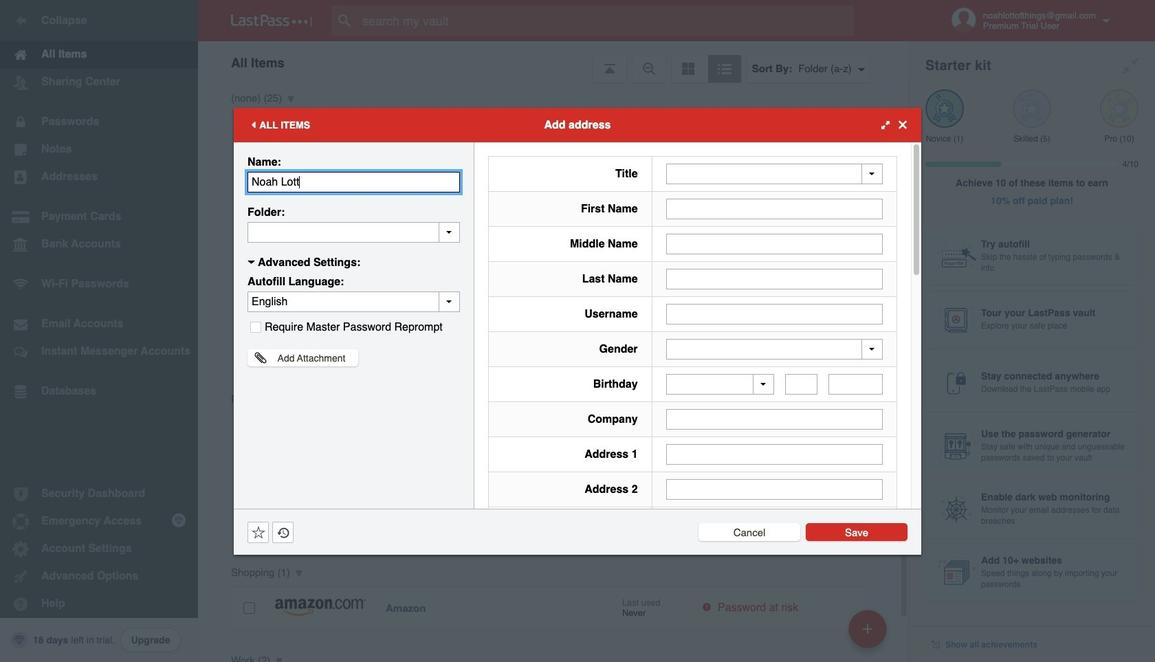 Task type: locate. For each thing, give the bounding box(es) containing it.
dialog
[[234, 108, 922, 662]]

lastpass image
[[231, 14, 312, 27]]

new item navigation
[[844, 606, 895, 662]]

search my vault text field
[[331, 6, 881, 36]]

None text field
[[666, 304, 883, 324], [666, 409, 883, 430], [666, 304, 883, 324], [666, 409, 883, 430]]

new item image
[[863, 624, 873, 634]]

Search search field
[[331, 6, 881, 36]]

None text field
[[248, 172, 460, 192], [666, 198, 883, 219], [248, 222, 460, 242], [666, 233, 883, 254], [666, 269, 883, 289], [785, 374, 818, 395], [829, 374, 883, 395], [666, 444, 883, 465], [666, 479, 883, 500], [248, 172, 460, 192], [666, 198, 883, 219], [248, 222, 460, 242], [666, 233, 883, 254], [666, 269, 883, 289], [785, 374, 818, 395], [829, 374, 883, 395], [666, 444, 883, 465], [666, 479, 883, 500]]

main navigation navigation
[[0, 0, 198, 662]]



Task type: vqa. For each thing, say whether or not it's contained in the screenshot.
"password field"
no



Task type: describe. For each thing, give the bounding box(es) containing it.
vault options navigation
[[198, 41, 909, 83]]



